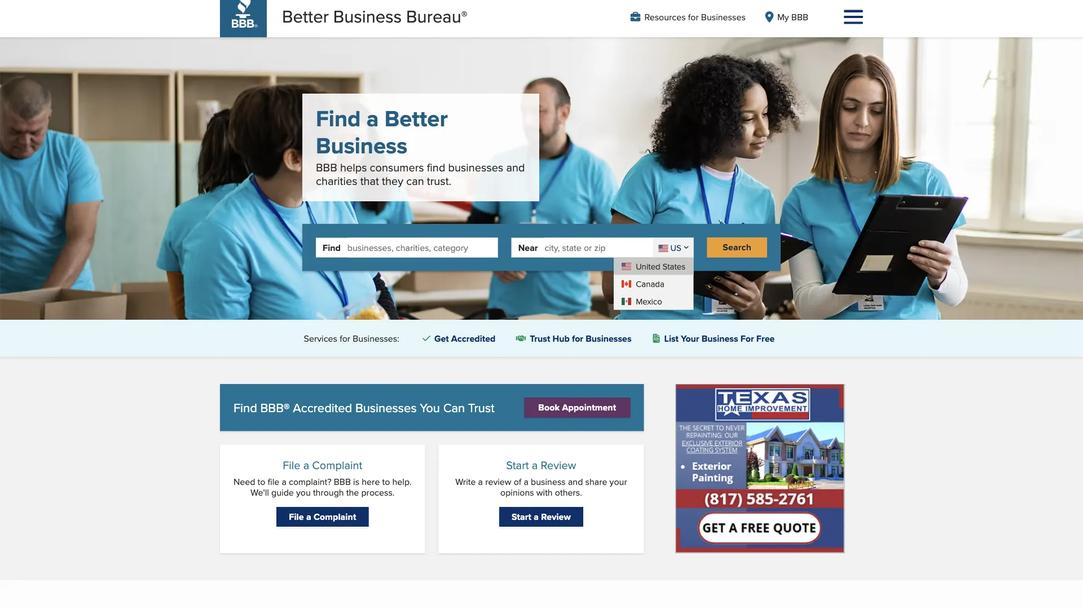 Task type: vqa. For each thing, say whether or not it's contained in the screenshot.
the Enhanced
no



Task type: locate. For each thing, give the bounding box(es) containing it.
0 vertical spatial and
[[507, 160, 525, 176]]

start for start a review write a review of a business and share your opinions with others.
[[507, 457, 529, 473]]

for
[[689, 10, 699, 23], [572, 332, 584, 345], [340, 332, 351, 345]]

businesses:
[[353, 332, 400, 345]]

accredited
[[451, 332, 496, 345], [293, 399, 352, 417]]

resources for businesses
[[645, 10, 746, 23]]

2 vertical spatial find
[[234, 399, 257, 417]]

0 vertical spatial accredited
[[451, 332, 496, 345]]

0 horizontal spatial better
[[282, 4, 329, 29]]

businesses inside "link"
[[586, 332, 632, 345]]

complaint inside file a complaint need to file a complaint? bbb is here to help. we'll guide you through the process.
[[312, 457, 363, 473]]

0 vertical spatial business
[[334, 4, 402, 29]]

1 vertical spatial bbb
[[316, 160, 337, 176]]

list box
[[614, 258, 694, 310]]

book appointment link
[[525, 398, 631, 418]]

and inside start a review write a review of a business and share your opinions with others.
[[568, 476, 583, 489]]

start down opinions
[[512, 510, 532, 524]]

to right here
[[382, 476, 390, 489]]

process.
[[362, 486, 395, 499]]

start up the of
[[507, 457, 529, 473]]

for right hub
[[572, 332, 584, 345]]

0 horizontal spatial and
[[507, 160, 525, 176]]

to
[[258, 476, 266, 489], [382, 476, 390, 489]]

list your business for free
[[665, 332, 775, 345]]

bbb left is
[[334, 476, 351, 489]]

1 vertical spatial businesses
[[586, 332, 632, 345]]

start inside start a review write a review of a business and share your opinions with others.
[[507, 457, 529, 473]]

1 vertical spatial file
[[289, 510, 304, 524]]

through
[[313, 486, 344, 499]]

review for start a review
[[542, 510, 571, 524]]

and inside find a better business bbb helps consumers find businesses and charities that they can trust.
[[507, 160, 525, 176]]

1 vertical spatial review
[[542, 510, 571, 524]]

review up business
[[541, 457, 577, 473]]

0 horizontal spatial for
[[340, 332, 351, 345]]

0 vertical spatial start
[[507, 457, 529, 473]]

here
[[362, 476, 380, 489]]

search button
[[707, 238, 768, 258]]

complaint for file a complaint
[[314, 510, 356, 524]]

file
[[283, 457, 301, 473], [289, 510, 304, 524]]

helps
[[340, 160, 367, 176]]

need
[[234, 476, 255, 489]]

review
[[486, 476, 512, 489]]

a up business
[[532, 457, 538, 473]]

for right resources
[[689, 10, 699, 23]]

you
[[420, 399, 440, 417]]

trust left hub
[[530, 332, 551, 345]]

1 vertical spatial accredited
[[293, 399, 352, 417]]

0 vertical spatial businesses
[[702, 10, 746, 23]]

a down with
[[534, 510, 539, 524]]

of
[[514, 476, 522, 489]]

complaint up is
[[312, 457, 363, 473]]

file
[[268, 476, 280, 489]]

2 to from the left
[[382, 476, 390, 489]]

0 vertical spatial review
[[541, 457, 577, 473]]

appointment
[[562, 401, 617, 414]]

trust
[[530, 332, 551, 345], [468, 399, 495, 417]]

1 horizontal spatial better
[[385, 102, 448, 135]]

and
[[507, 160, 525, 176], [568, 476, 583, 489]]

a up helps
[[367, 102, 379, 135]]

1 vertical spatial business
[[316, 129, 408, 162]]

list box containing united states
[[614, 258, 694, 310]]

business
[[334, 4, 402, 29], [316, 129, 408, 162], [702, 332, 739, 345]]

for
[[741, 332, 755, 345]]

find inside find a better business bbb helps consumers find businesses and charities that they can trust.
[[316, 102, 361, 135]]

texas home improvement, llc image
[[676, 385, 845, 554]]

0 vertical spatial file
[[283, 457, 301, 473]]

US field
[[654, 238, 694, 258]]

trust right the can
[[468, 399, 495, 417]]

free
[[757, 332, 775, 345]]

find for business
[[316, 102, 361, 135]]

1 horizontal spatial to
[[382, 476, 390, 489]]

review inside start a review write a review of a business and share your opinions with others.
[[541, 457, 577, 473]]

start inside "link"
[[512, 510, 532, 524]]

start a review write a review of a business and share your opinions with others.
[[456, 457, 628, 499]]

to left file
[[258, 476, 266, 489]]

for right services
[[340, 332, 351, 345]]

2 vertical spatial business
[[702, 332, 739, 345]]

file down you
[[289, 510, 304, 524]]

1 vertical spatial better
[[385, 102, 448, 135]]

start
[[507, 457, 529, 473], [512, 510, 532, 524]]

resources
[[645, 10, 686, 23]]

complaint down through
[[314, 510, 356, 524]]

and for better
[[507, 160, 525, 176]]

1 horizontal spatial and
[[568, 476, 583, 489]]

a right write
[[478, 476, 483, 489]]

0 vertical spatial better
[[282, 4, 329, 29]]

1 horizontal spatial for
[[572, 332, 584, 345]]

a group of volunteers. in the foreground, a diverse group of women check notes on a clipboard. in the background, others work on assembling boxes. image
[[0, 37, 1084, 320]]

file up complaint?
[[283, 457, 301, 473]]

for for businesses
[[689, 10, 699, 23]]

1 vertical spatial and
[[568, 476, 583, 489]]

get
[[435, 332, 449, 345]]

1 vertical spatial start
[[512, 510, 532, 524]]

bbb
[[792, 10, 809, 23], [316, 160, 337, 176], [334, 476, 351, 489]]

file a complaint need to file a complaint? bbb is here to help. we'll guide you through the process.
[[234, 457, 412, 499]]

0 vertical spatial complaint
[[312, 457, 363, 473]]

mexico
[[636, 295, 663, 307]]

and left share
[[568, 476, 583, 489]]

review
[[541, 457, 577, 473], [542, 510, 571, 524]]

and right businesses
[[507, 160, 525, 176]]

0 vertical spatial find
[[316, 102, 361, 135]]

services
[[304, 332, 338, 345]]

0 horizontal spatial businesses
[[356, 399, 417, 417]]

file inside file a complaint need to file a complaint? bbb is here to help. we'll guide you through the process.
[[283, 457, 301, 473]]

file for file a complaint need to file a complaint? bbb is here to help. we'll guide you through the process.
[[283, 457, 301, 473]]

complaint inside file a complaint link
[[314, 510, 356, 524]]

better
[[282, 4, 329, 29], [385, 102, 448, 135]]

a inside find a better business bbb helps consumers find businesses and charities that they can trust.
[[367, 102, 379, 135]]

0 vertical spatial trust
[[530, 332, 551, 345]]

review for start a review write a review of a business and share your opinions with others.
[[541, 457, 577, 473]]

we'll
[[251, 486, 269, 499]]

find
[[316, 102, 361, 135], [323, 241, 341, 254], [234, 399, 257, 417]]

businesses
[[702, 10, 746, 23], [586, 332, 632, 345], [356, 399, 417, 417]]

file a complaint link
[[277, 507, 369, 527]]

1 vertical spatial trust
[[468, 399, 495, 417]]

canada
[[636, 278, 665, 290]]

charities
[[316, 173, 358, 189]]

0 horizontal spatial to
[[258, 476, 266, 489]]

accredited right bbb®
[[293, 399, 352, 417]]

2 horizontal spatial businesses
[[702, 10, 746, 23]]

1 vertical spatial complaint
[[314, 510, 356, 524]]

a up complaint?
[[303, 457, 309, 473]]

0 horizontal spatial accredited
[[293, 399, 352, 417]]

1 horizontal spatial businesses
[[586, 332, 632, 345]]

a inside "link"
[[534, 510, 539, 524]]

complaint
[[312, 457, 363, 473], [314, 510, 356, 524]]

resources for businesses link
[[631, 10, 746, 23]]

bbb left helps
[[316, 160, 337, 176]]

can
[[443, 399, 465, 417]]

they
[[382, 173, 404, 189]]

2 vertical spatial bbb
[[334, 476, 351, 489]]

accredited right get
[[451, 332, 496, 345]]

review down with
[[542, 510, 571, 524]]

1 vertical spatial find
[[323, 241, 341, 254]]

1 horizontal spatial trust
[[530, 332, 551, 345]]

can
[[407, 173, 424, 189]]

2 horizontal spatial for
[[689, 10, 699, 23]]

a right file
[[282, 476, 287, 489]]

review inside start a review "link"
[[542, 510, 571, 524]]

book appointment
[[539, 401, 617, 414]]

share
[[586, 476, 608, 489]]

0 vertical spatial bbb
[[792, 10, 809, 23]]

2 vertical spatial businesses
[[356, 399, 417, 417]]

find for businesses
[[234, 399, 257, 417]]

a
[[367, 102, 379, 135], [303, 457, 309, 473], [532, 457, 538, 473], [282, 476, 287, 489], [478, 476, 483, 489], [524, 476, 529, 489], [306, 510, 311, 524], [534, 510, 539, 524]]

for for businesses:
[[340, 332, 351, 345]]

bbb right my
[[792, 10, 809, 23]]

start a review
[[512, 510, 571, 524]]

file for file a complaint
[[289, 510, 304, 524]]



Task type: describe. For each thing, give the bounding box(es) containing it.
get accredited
[[435, 332, 496, 345]]

search
[[723, 241, 752, 254]]

others.
[[555, 486, 582, 499]]

1 to from the left
[[258, 476, 266, 489]]

united
[[636, 260, 661, 272]]

the
[[346, 486, 359, 499]]

trust hub for businesses link
[[512, 329, 636, 348]]

canada option
[[614, 275, 694, 293]]

trust hub for businesses
[[530, 332, 632, 345]]

file a complaint
[[289, 510, 356, 524]]

get accredited link
[[418, 330, 500, 348]]

list
[[665, 332, 679, 345]]

®
[[462, 6, 468, 24]]

hub
[[553, 332, 570, 345]]

you
[[296, 486, 311, 499]]

better inside find a better business bbb helps consumers find businesses and charities that they can trust.
[[385, 102, 448, 135]]

bbb®
[[260, 399, 290, 417]]

find bbb® accredited businesses you can trust
[[234, 399, 495, 417]]

bbb inside file a complaint need to file a complaint? bbb is here to help. we'll guide you through the process.
[[334, 476, 351, 489]]

my bbb
[[778, 10, 809, 23]]

your
[[610, 476, 628, 489]]

complaint?
[[289, 476, 332, 489]]

trust inside "link"
[[530, 332, 551, 345]]

write
[[456, 476, 476, 489]]

list your business for free link
[[648, 330, 780, 348]]

states
[[663, 260, 686, 272]]

a right the of
[[524, 476, 529, 489]]

businesses
[[449, 160, 504, 176]]

business inside find a better business bbb helps consumers find businesses and charities that they can trust.
[[316, 129, 408, 162]]

united states
[[636, 260, 686, 272]]

book
[[539, 401, 560, 414]]

find
[[427, 160, 446, 176]]

your
[[681, 332, 700, 345]]

businesses for find bbb® accredited businesses you can trust
[[356, 399, 417, 417]]

find a better business bbb helps consumers find businesses and charities that they can trust.
[[316, 102, 525, 189]]

0 horizontal spatial trust
[[468, 399, 495, 417]]

and for review
[[568, 476, 583, 489]]

bureau
[[406, 4, 462, 29]]

with
[[537, 486, 553, 499]]

help.
[[393, 476, 412, 489]]

is
[[353, 476, 360, 489]]

trust.
[[427, 173, 452, 189]]

consumers
[[370, 160, 424, 176]]

my bbb button
[[764, 10, 809, 23]]

united states option
[[614, 258, 694, 275]]

guide
[[272, 486, 294, 499]]

business
[[531, 476, 566, 489]]

start a review link
[[500, 507, 584, 527]]

services for businesses:
[[304, 332, 400, 345]]

for inside "link"
[[572, 332, 584, 345]]

Near field
[[545, 238, 654, 258]]

bbb inside find a better business bbb helps consumers find businesses and charities that they can trust.
[[316, 160, 337, 176]]

Find search field
[[348, 238, 498, 258]]

complaint for file a complaint need to file a complaint? bbb is here to help. we'll guide you through the process.
[[312, 457, 363, 473]]

that
[[360, 173, 379, 189]]

start for start a review
[[512, 510, 532, 524]]

businesses for trust hub for businesses
[[586, 332, 632, 345]]

1 horizontal spatial accredited
[[451, 332, 496, 345]]

near
[[519, 241, 538, 254]]

us
[[671, 242, 682, 254]]

my
[[778, 10, 790, 23]]

a down you
[[306, 510, 311, 524]]

opinions
[[501, 486, 534, 499]]

better business bureau ®
[[282, 4, 468, 29]]

mexico option
[[614, 293, 694, 310]]



